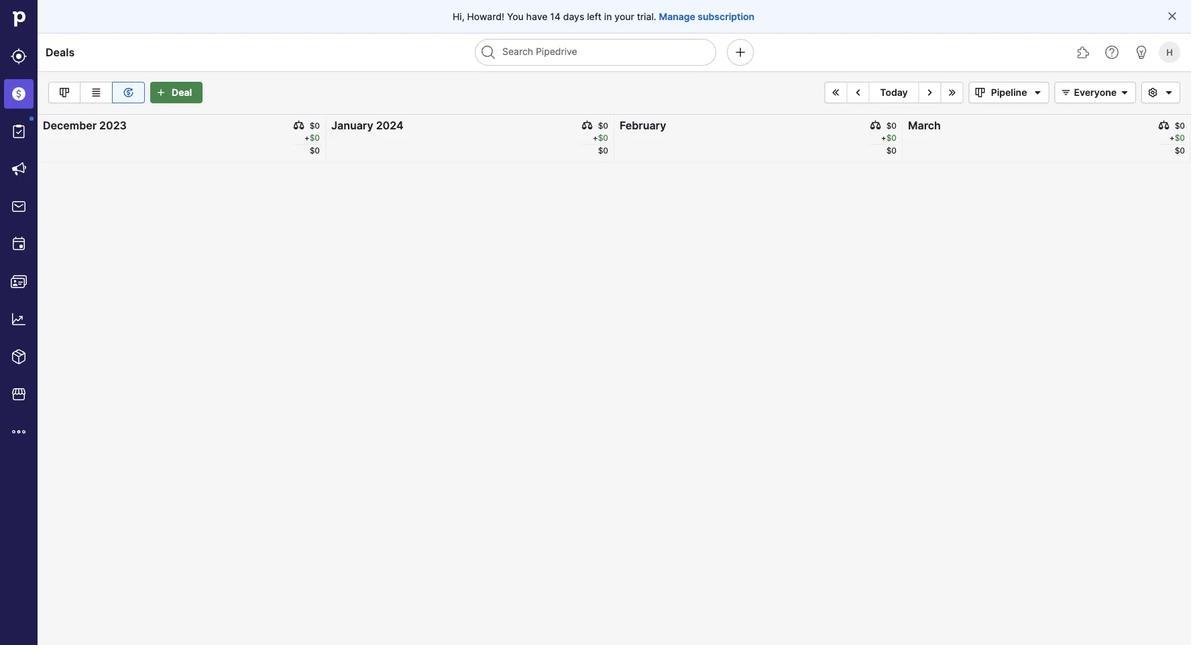 Task type: locate. For each thing, give the bounding box(es) containing it.
color primary image
[[972, 87, 988, 98], [1030, 87, 1046, 98], [1058, 87, 1074, 98], [294, 120, 304, 131], [582, 120, 593, 131], [870, 120, 881, 131], [1159, 120, 1169, 131]]

next month image
[[922, 87, 938, 98]]

2 + $0 $0 from the left
[[593, 133, 608, 156]]

color primary image inside everyone button
[[1117, 87, 1133, 98]]

previous month image
[[850, 87, 866, 98]]

+ $0 $0
[[304, 133, 320, 156], [593, 133, 608, 156], [881, 133, 897, 156], [1169, 133, 1185, 156]]

h
[[1166, 47, 1173, 57]]

days
[[563, 11, 584, 22]]

color primary inverted image
[[153, 87, 169, 98]]

+ for december 2023
[[304, 133, 310, 143]]

1 + from the left
[[304, 133, 310, 143]]

color primary image down sales assistant image
[[1145, 87, 1161, 98]]

quick help image
[[1104, 44, 1120, 60]]

4 + from the left
[[1169, 133, 1175, 143]]

+ $0 $0 for december 2023
[[304, 133, 320, 156]]

everyone
[[1074, 87, 1117, 98]]

december
[[43, 119, 97, 132]]

14
[[550, 11, 561, 22]]

subscription
[[698, 11, 755, 22]]

list image
[[88, 85, 104, 101]]

+ for january 2024
[[593, 133, 598, 143]]

4 + $0 $0 from the left
[[1169, 133, 1185, 156]]

3 + from the left
[[881, 133, 886, 143]]

2 + from the left
[[593, 133, 598, 143]]

home image
[[9, 9, 29, 29]]

campaigns image
[[11, 161, 27, 177]]

h button
[[1156, 39, 1183, 66]]

+
[[304, 133, 310, 143], [593, 133, 598, 143], [881, 133, 886, 143], [1169, 133, 1175, 143]]

jump back 4 months image
[[828, 87, 844, 98]]

menu
[[0, 0, 38, 645]]

Search Pipedrive field
[[475, 39, 716, 66]]

$0
[[310, 121, 320, 131], [598, 121, 608, 131], [886, 121, 897, 131], [1175, 121, 1185, 131], [310, 133, 320, 143], [598, 133, 608, 143], [886, 133, 897, 143], [1175, 133, 1185, 143], [310, 146, 320, 156], [598, 146, 608, 156], [886, 146, 897, 156], [1175, 146, 1185, 156]]

trial.
[[637, 11, 656, 22]]

1 + $0 $0 from the left
[[304, 133, 320, 156]]

contacts image
[[11, 274, 27, 290]]

leads image
[[11, 48, 27, 64]]

3 + $0 $0 from the left
[[881, 133, 897, 156]]

color undefined image
[[11, 123, 27, 139]]

color primary image
[[1167, 11, 1178, 21], [1117, 87, 1133, 98], [1145, 87, 1161, 98], [1161, 87, 1177, 98]]

menu item
[[0, 75, 38, 113]]

color primary image down quick help "image"
[[1117, 87, 1133, 98]]

quick add image
[[732, 44, 748, 60]]

pipeline button
[[969, 82, 1049, 103]]



Task type: describe. For each thing, give the bounding box(es) containing it.
deal
[[172, 87, 192, 98]]

deals image
[[11, 86, 27, 102]]

+ for february
[[881, 133, 886, 143]]

march
[[908, 119, 941, 132]]

sales assistant image
[[1133, 44, 1150, 60]]

in
[[604, 11, 612, 22]]

today
[[880, 87, 908, 98]]

left
[[587, 11, 602, 22]]

sales inbox image
[[11, 199, 27, 215]]

pipeline image
[[56, 85, 72, 101]]

january
[[331, 119, 373, 132]]

january 2024
[[331, 119, 403, 132]]

today button
[[869, 82, 919, 103]]

hi,
[[453, 11, 464, 22]]

howard!
[[467, 11, 504, 22]]

your
[[615, 11, 634, 22]]

color primary image up h
[[1167, 11, 1178, 21]]

jump forward 4 months image
[[944, 87, 960, 98]]

color primary image down "h" button
[[1161, 87, 1177, 98]]

deal button
[[150, 82, 203, 103]]

you
[[507, 11, 524, 22]]

2024
[[376, 119, 403, 132]]

2023
[[99, 119, 127, 132]]

manage
[[659, 11, 695, 22]]

december 2023
[[43, 119, 127, 132]]

deals
[[46, 46, 75, 59]]

insights image
[[11, 311, 27, 327]]

+ $0 $0 for february
[[881, 133, 897, 156]]

products image
[[11, 349, 27, 365]]

more image
[[11, 424, 27, 440]]

+ $0 $0 for january 2024
[[593, 133, 608, 156]]

activities image
[[11, 236, 27, 252]]

february
[[620, 119, 666, 132]]

pipeline
[[991, 87, 1027, 98]]

forecast image
[[120, 85, 136, 101]]

marketplace image
[[11, 386, 27, 402]]

everyone button
[[1055, 82, 1136, 103]]

+ $0 $0 for march
[[1169, 133, 1185, 156]]

manage subscription link
[[659, 10, 755, 23]]

have
[[526, 11, 548, 22]]

hi, howard! you have 14 days left in your  trial. manage subscription
[[453, 11, 755, 22]]

color primary image inside everyone button
[[1058, 87, 1074, 98]]

+ for march
[[1169, 133, 1175, 143]]



Task type: vqa. For each thing, say whether or not it's contained in the screenshot.
4th + from the left
yes



